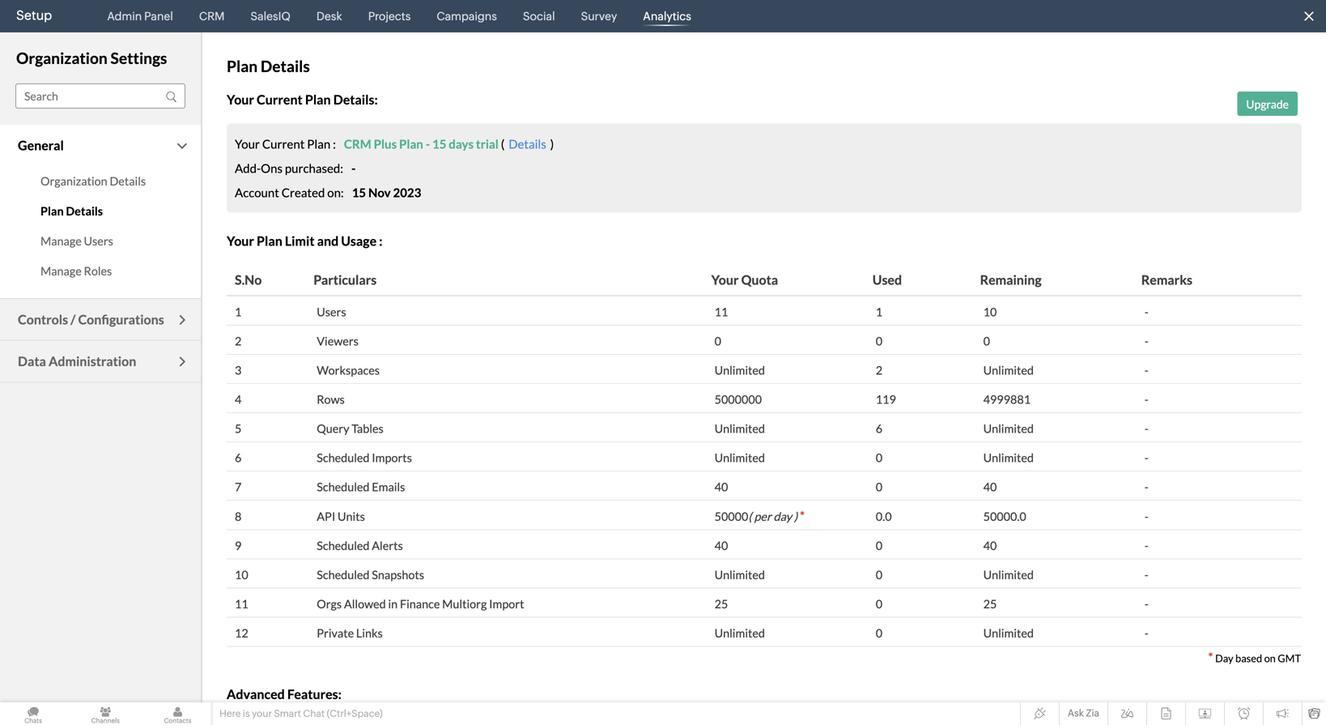 Task type: locate. For each thing, give the bounding box(es) containing it.
desk
[[317, 10, 342, 23]]

survey
[[581, 10, 618, 23]]

ask
[[1068, 708, 1085, 719]]

chat
[[303, 708, 325, 719]]

projects
[[368, 10, 411, 23]]

admin panel
[[107, 10, 173, 23]]

chats image
[[0, 702, 67, 725]]

analytics link
[[637, 0, 698, 32]]

projects link
[[362, 0, 417, 32]]

analytics
[[643, 10, 692, 23]]

zia
[[1087, 708, 1100, 719]]

crm
[[199, 10, 225, 23]]

your
[[252, 708, 272, 719]]

survey link
[[575, 0, 624, 32]]

social
[[523, 10, 555, 23]]



Task type: describe. For each thing, give the bounding box(es) containing it.
crm link
[[193, 0, 231, 32]]

smart
[[274, 708, 301, 719]]

campaigns link
[[430, 0, 504, 32]]

ask zia
[[1068, 708, 1100, 719]]

salesiq
[[251, 10, 291, 23]]

admin
[[107, 10, 142, 23]]

desk link
[[310, 0, 349, 32]]

panel
[[144, 10, 173, 23]]

campaigns
[[437, 10, 497, 23]]

admin panel link
[[101, 0, 180, 32]]

is
[[243, 708, 250, 719]]

social link
[[517, 0, 562, 32]]

channels image
[[72, 702, 139, 725]]

contacts image
[[145, 702, 211, 725]]

here is your smart chat (ctrl+space)
[[220, 708, 383, 719]]

setup
[[16, 8, 52, 23]]

salesiq link
[[244, 0, 297, 32]]

here
[[220, 708, 241, 719]]

(ctrl+space)
[[327, 708, 383, 719]]



Task type: vqa. For each thing, say whether or not it's contained in the screenshot.
the bottommost 'Analytics' link
no



